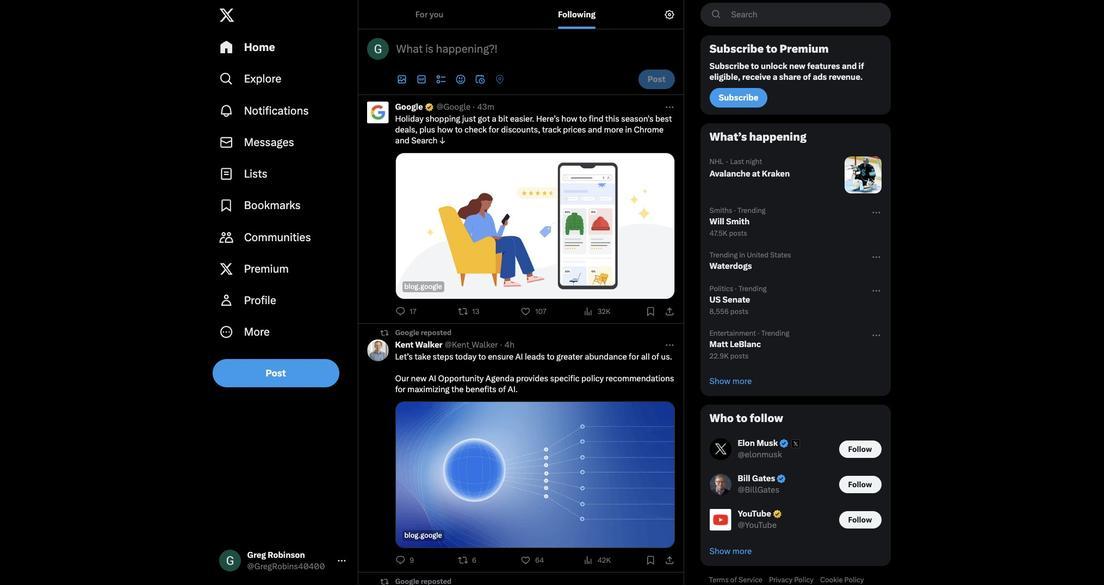 Task type: describe. For each thing, give the bounding box(es) containing it.
@elonmusk link
[[738, 450, 782, 461]]

3 follow button from the top
[[839, 512, 882, 529]]

42k link
[[583, 555, 615, 566]]

profile link
[[212, 285, 353, 317]]

cookie policy
[[820, 577, 864, 585]]

trending for leblanc
[[761, 330, 790, 338]]

nhl · last night avalanche at kraken
[[710, 157, 790, 179]]

for you
[[416, 10, 444, 19]]

elon
[[738, 439, 755, 449]]

google for google
[[395, 102, 423, 112]]

entertainment
[[710, 330, 756, 338]]

3 follow from the top
[[848, 516, 872, 525]]

@google link
[[437, 102, 471, 113]]

in inside trending in united states waterdogs
[[740, 251, 745, 260]]

revenue.
[[829, 72, 863, 82]]

to left find
[[579, 114, 587, 124]]

Search query text field
[[725, 3, 890, 26]]

primary navigation
[[212, 32, 353, 348]]

follow button for gates
[[839, 476, 882, 494]]

matt
[[710, 340, 728, 350]]

verified account image for google
[[424, 102, 434, 112]]

43m link
[[477, 102, 494, 113]]

last
[[730, 158, 744, 166]]

musk
[[757, 439, 778, 449]]

more inside holiday shopping just got a bit easier. here's how to find this season's best deals, plus how to check for discounts, track prices and more in chrome and search ↓
[[604, 125, 623, 135]]

politics · trending us senate 8,556 posts
[[710, 285, 767, 316]]

post for post link
[[266, 368, 286, 379]]

1 show more from the top
[[710, 377, 752, 387]]

politics
[[710, 285, 734, 293]]

leads
[[525, 353, 545, 362]]

search
[[411, 136, 438, 146]]

to inside section
[[736, 412, 748, 425]]

opportunity
[[438, 374, 484, 384]]

unlock
[[761, 61, 788, 71]]

13 button
[[458, 306, 484, 317]]

google link
[[395, 102, 434, 113]]

0 vertical spatial ai
[[515, 353, 523, 362]]

post for post 'button'
[[648, 75, 666, 84]]

receive
[[743, 72, 771, 82]]

cookie policy link
[[820, 577, 871, 585]]

show for second the show more link from the bottom of the page
[[710, 377, 731, 387]]

trending for smith
[[738, 207, 766, 215]]

us.
[[661, 353, 672, 362]]

subscribe for subscribe to premium
[[710, 42, 764, 55]]

17
[[410, 308, 416, 316]]

new inside let's take steps today to ensure ai leads to greater abundance for all of us. our new ai opportunity agenda provides specific policy recommendations for maximizing the benefits of ai.
[[411, 374, 427, 384]]

a inside holiday shopping just got a bit easier. here's how to find this season's best deals, plus how to check for discounts, track prices and more in chrome and search ↓
[[492, 114, 497, 124]]

verified account image for youtube
[[772, 510, 783, 520]]

premium inside primary navigation
[[244, 263, 289, 276]]

profile
[[244, 294, 276, 307]]

· for @google
[[473, 102, 475, 112]]

this
[[605, 114, 619, 124]]

to right leads
[[547, 353, 555, 362]]

maximizing
[[408, 385, 450, 395]]

· for entertainment
[[758, 330, 760, 338]]

the
[[452, 385, 464, 395]]

trending in united states waterdogs
[[710, 251, 791, 271]]

tab list containing for you
[[358, 0, 653, 29]]

verified account image for bill gates
[[777, 475, 787, 485]]

of inside footer navigation
[[731, 577, 737, 585]]

policy for cookie policy
[[845, 577, 864, 585]]

6 button
[[458, 555, 481, 566]]

in inside holiday shopping just got a bit easier. here's how to find this season's best deals, plus how to check for discounts, track prices and more in chrome and search ↓
[[625, 125, 632, 135]]

to down @kent_walker link
[[478, 353, 486, 362]]

a inside subscribe to unlock new features and if eligible, receive a share of ads revenue.
[[773, 72, 778, 82]]

footer navigation
[[700, 576, 891, 586]]

home timeline element
[[358, 0, 684, 586]]

posts for smith
[[729, 230, 747, 238]]

lists
[[244, 168, 268, 181]]

1 vertical spatial and
[[588, 125, 602, 135]]

us
[[710, 295, 721, 305]]

benefits
[[466, 385, 497, 395]]

youtube link
[[738, 509, 783, 521]]

follow for gates
[[848, 481, 872, 489]]

2 show more link from the top
[[701, 538, 890, 566]]

who
[[710, 412, 734, 425]]

more
[[244, 326, 270, 339]]

1 vertical spatial tab list
[[391, 69, 632, 90]]

today
[[455, 353, 477, 362]]

happening
[[749, 131, 807, 144]]

bill gates link
[[738, 474, 787, 485]]

prices
[[563, 125, 586, 135]]

reposted
[[421, 329, 452, 337]]

107 button
[[521, 306, 551, 317]]

follow for musk
[[848, 445, 872, 454]]

plus
[[420, 125, 435, 135]]

google reposted
[[395, 329, 452, 337]]

greg robinson @gregrobins40400
[[247, 551, 325, 572]]

who to follow section
[[701, 406, 890, 566]]

if
[[859, 61, 864, 71]]

holiday shopping just got a bit easier. here's how to find this season's best deals, plus how to check for discounts, track prices and more in chrome and search ↓
[[395, 114, 674, 146]]

explore link
[[212, 63, 353, 95]]

64
[[535, 557, 544, 565]]

verified account image
[[779, 439, 790, 449]]

nhl
[[710, 158, 724, 166]]

subscribe for subscribe to unlock new features and if eligible, receive a share of ads revenue.
[[710, 61, 749, 71]]

show more inside the who to follow section
[[710, 547, 752, 557]]

47.5k
[[710, 230, 728, 238]]

· for politics
[[735, 285, 737, 293]]

entertainment · trending matt leblanc 22.9k posts
[[710, 330, 790, 361]]

recommendations
[[606, 374, 674, 384]]

64 button
[[521, 555, 548, 566]]

greater
[[557, 353, 583, 362]]

privacy
[[769, 577, 793, 585]]

@billgates
[[738, 486, 780, 496]]

4h link
[[505, 340, 515, 351]]

is
[[425, 42, 434, 55]]

17 replies, 13 reposts, 107 likes, 3 bookmarks, 32722 views group
[[395, 306, 675, 317]]

night
[[746, 158, 762, 166]]

subscribe to premium section
[[701, 36, 890, 114]]

robinson
[[268, 551, 305, 561]]

what
[[396, 42, 423, 55]]

elon musk
[[738, 439, 778, 449]]

lists link
[[212, 158, 353, 190]]

to up the unlock
[[766, 42, 778, 55]]

avalanche
[[710, 169, 751, 179]]

· for nhl
[[726, 157, 728, 167]]

to inside subscribe to unlock new features and if eligible, receive a share of ads revenue.
[[751, 61, 759, 71]]

show for first the show more link from the bottom of the page
[[710, 547, 731, 557]]

cookie
[[820, 577, 843, 585]]

and inside subscribe to unlock new features and if eligible, receive a share of ads revenue.
[[842, 61, 857, 71]]



Task type: locate. For each thing, give the bounding box(es) containing it.
32k
[[598, 308, 611, 316]]

states
[[770, 251, 791, 260]]

to up receive
[[751, 61, 759, 71]]

more
[[604, 125, 623, 135], [733, 377, 752, 387], [733, 547, 752, 557]]

2 horizontal spatial and
[[842, 61, 857, 71]]

of inside subscribe to unlock new features and if eligible, receive a share of ads revenue.
[[803, 72, 811, 82]]

· left 43m
[[473, 102, 475, 112]]

leblanc
[[730, 340, 761, 350]]

1 vertical spatial posts
[[730, 308, 749, 316]]

1 horizontal spatial and
[[588, 125, 602, 135]]

ai
[[515, 353, 523, 362], [429, 374, 436, 384]]

trending inside politics · trending us senate 8,556 posts
[[739, 285, 767, 293]]

6
[[472, 557, 477, 565]]

@kent_walker
[[445, 341, 498, 350]]

post inside 'button'
[[648, 75, 666, 84]]

more up "terms of service" link
[[733, 547, 752, 557]]

notifications
[[244, 104, 309, 117]]

2 policy from the left
[[845, 577, 864, 585]]

how up "prices" at the right top of page
[[562, 114, 578, 124]]

trending for senate
[[739, 285, 767, 293]]

walker
[[415, 341, 443, 350]]

communities link
[[212, 222, 353, 253]]

and down deals,
[[395, 136, 410, 146]]

kent walker link
[[395, 340, 443, 351]]

1 google from the top
[[395, 102, 423, 112]]

0 vertical spatial in
[[625, 125, 632, 135]]

@youtube
[[738, 521, 777, 531]]

0 vertical spatial follow button
[[839, 441, 882, 458]]

· up leblanc
[[758, 330, 760, 338]]

united
[[747, 251, 769, 260]]

take
[[415, 353, 431, 362]]

tab list
[[358, 0, 653, 29], [391, 69, 632, 90]]

smith
[[726, 217, 750, 227]]

google up kent at the bottom
[[395, 329, 419, 337]]

verified account image right youtube
[[772, 510, 783, 520]]

1 show from the top
[[710, 377, 731, 387]]

bill
[[738, 474, 751, 484]]

posts down leblanc
[[730, 353, 749, 361]]

kraken
[[762, 169, 790, 179]]

show down 22.9k
[[710, 377, 731, 387]]

trending right entertainment
[[761, 330, 790, 338]]

of left ads at right top
[[803, 72, 811, 82]]

agenda
[[486, 374, 514, 384]]

@kent_walker link
[[445, 340, 498, 351]]

ai up maximizing
[[429, 374, 436, 384]]

got
[[478, 114, 490, 124]]

0 horizontal spatial ai
[[429, 374, 436, 384]]

bit
[[498, 114, 508, 124]]

posts inside politics · trending us senate 8,556 posts
[[730, 308, 749, 316]]

post up best
[[648, 75, 666, 84]]

share
[[779, 72, 801, 82]]

1 vertical spatial new
[[411, 374, 427, 384]]

1 vertical spatial premium
[[244, 263, 289, 276]]

1 horizontal spatial how
[[562, 114, 578, 124]]

for left the all
[[629, 353, 639, 362]]

Post text text field
[[397, 41, 674, 57]]

more down leblanc
[[733, 377, 752, 387]]

youtube
[[738, 510, 771, 520]]

17 button
[[395, 306, 421, 317]]

verified account image up shopping
[[424, 102, 434, 112]]

2 vertical spatial for
[[395, 385, 406, 395]]

2 google from the top
[[395, 329, 419, 337]]

0 horizontal spatial a
[[492, 114, 497, 124]]

subscribe
[[710, 42, 764, 55], [710, 61, 749, 71], [719, 93, 759, 103]]

0 vertical spatial subscribe
[[710, 42, 764, 55]]

and down find
[[588, 125, 602, 135]]

show up terms
[[710, 547, 731, 557]]

verified account image inside the youtube link
[[772, 510, 783, 520]]

1 vertical spatial ai
[[429, 374, 436, 384]]

trending up waterdogs
[[710, 251, 738, 260]]

1 vertical spatial in
[[740, 251, 745, 260]]

premium up features
[[780, 42, 829, 55]]

premium up profile
[[244, 263, 289, 276]]

0 horizontal spatial in
[[625, 125, 632, 135]]

ads
[[813, 72, 827, 82]]

abundance
[[585, 353, 627, 362]]

0 vertical spatial and
[[842, 61, 857, 71]]

ai left leads
[[515, 353, 523, 362]]

0 horizontal spatial premium
[[244, 263, 289, 276]]

@billgates link
[[738, 485, 780, 496]]

1 vertical spatial google
[[395, 329, 419, 337]]

2 vertical spatial posts
[[730, 353, 749, 361]]

subscribe to unlock new features and if eligible, receive a share of ads revenue.
[[710, 61, 866, 82]]

of left ai.
[[498, 385, 506, 395]]

deals,
[[395, 125, 418, 135]]

1 vertical spatial post
[[266, 368, 286, 379]]

0 horizontal spatial policy
[[794, 577, 814, 585]]

1 vertical spatial verified account image
[[777, 475, 787, 485]]

let's
[[395, 353, 413, 362]]

chrome
[[634, 125, 664, 135]]

1 vertical spatial how
[[437, 125, 453, 135]]

communities
[[244, 231, 311, 244]]

1 vertical spatial more
[[733, 377, 752, 387]]

and up revenue.
[[842, 61, 857, 71]]

verified account image inside bill gates link
[[777, 475, 787, 485]]

of right the all
[[652, 353, 659, 362]]

kent walker @kent_walker · 4h
[[395, 341, 515, 350]]

waterdogs
[[710, 262, 752, 271]]

0 vertical spatial google
[[395, 102, 423, 112]]

posts down senate
[[730, 308, 749, 316]]

how down shopping
[[437, 125, 453, 135]]

google up holiday
[[395, 102, 423, 112]]

notifications link
[[212, 95, 353, 127]]

2 vertical spatial and
[[395, 136, 410, 146]]

posts down the smith
[[729, 230, 747, 238]]

2 follow button from the top
[[839, 476, 882, 494]]

posts inside the entertainment · trending matt leblanc 22.9k posts
[[730, 353, 749, 361]]

· inside politics · trending us senate 8,556 posts
[[735, 285, 737, 293]]

8,556
[[710, 308, 729, 316]]

best
[[656, 114, 672, 124]]

· left "4h"
[[500, 341, 502, 350]]

new inside subscribe to unlock new features and if eligible, receive a share of ads revenue.
[[789, 61, 806, 71]]

subscribe inside subscribe to unlock new features and if eligible, receive a share of ads revenue.
[[710, 61, 749, 71]]

trending inside smiths · trending will smith 47.5k posts
[[738, 207, 766, 215]]

1 vertical spatial subscribe
[[710, 61, 749, 71]]

specific
[[550, 374, 580, 384]]

0 vertical spatial premium
[[780, 42, 829, 55]]

· inside smiths · trending will smith 47.5k posts
[[734, 207, 736, 215]]

· up the smith
[[734, 207, 736, 215]]

1 vertical spatial show more link
[[701, 538, 890, 566]]

how
[[562, 114, 578, 124], [437, 125, 453, 135]]

home
[[244, 41, 275, 54]]

2 show more from the top
[[710, 547, 752, 557]]

0 vertical spatial verified account image
[[424, 102, 434, 112]]

posts for senate
[[730, 308, 749, 316]]

0 vertical spatial for
[[489, 125, 499, 135]]

track
[[542, 125, 561, 135]]

kent
[[395, 341, 414, 350]]

0 vertical spatial more
[[604, 125, 623, 135]]

0 vertical spatial show
[[710, 377, 731, 387]]

policy right 'privacy'
[[794, 577, 814, 585]]

1 horizontal spatial new
[[789, 61, 806, 71]]

2 vertical spatial follow button
[[839, 512, 882, 529]]

1 vertical spatial follow
[[848, 481, 872, 489]]

2 vertical spatial follow
[[848, 516, 872, 525]]

for down bit
[[489, 125, 499, 135]]

1 horizontal spatial premium
[[780, 42, 829, 55]]

verified account image
[[424, 102, 434, 112], [777, 475, 787, 485], [772, 510, 783, 520]]

happening?!
[[436, 42, 498, 55]]

premium inside section
[[780, 42, 829, 55]]

show more down 22.9k
[[710, 377, 752, 387]]

0 vertical spatial a
[[773, 72, 778, 82]]

for inside holiday shopping just got a bit easier. here's how to find this season's best deals, plus how to check for discounts, track prices and more in chrome and search ↓
[[489, 125, 499, 135]]

policy for privacy policy
[[794, 577, 814, 585]]

· inside the entertainment · trending matt leblanc 22.9k posts
[[758, 330, 760, 338]]

0 horizontal spatial how
[[437, 125, 453, 135]]

0 vertical spatial posts
[[729, 230, 747, 238]]

what's
[[710, 131, 747, 144]]

·
[[473, 102, 475, 112], [726, 157, 728, 167], [734, 207, 736, 215], [735, 285, 737, 293], [758, 330, 760, 338], [500, 341, 502, 350]]

22.9k
[[710, 353, 729, 361]]

· for smiths
[[734, 207, 736, 215]]

all
[[641, 353, 650, 362]]

premium link
[[212, 253, 353, 285]]

tab list up 43m
[[391, 69, 632, 90]]

107
[[535, 308, 546, 316]]

to
[[766, 42, 778, 55], [751, 61, 759, 71], [579, 114, 587, 124], [455, 125, 463, 135], [478, 353, 486, 362], [547, 353, 555, 362], [736, 412, 748, 425]]

new up share
[[789, 61, 806, 71]]

1 vertical spatial show
[[710, 547, 731, 557]]

0 horizontal spatial for
[[395, 385, 406, 395]]

follow
[[750, 412, 783, 425]]

holiday
[[395, 114, 424, 124]]

shopping
[[426, 114, 460, 124]]

bookmarks
[[244, 199, 301, 212]]

0 vertical spatial show more
[[710, 377, 752, 387]]

1 horizontal spatial ai
[[515, 353, 523, 362]]

1 vertical spatial for
[[629, 353, 639, 362]]

trending inside trending in united states waterdogs
[[710, 251, 738, 260]]

show more link up footer navigation
[[701, 538, 890, 566]]

google for google reposted
[[395, 329, 419, 337]]

more inside the who to follow section
[[733, 547, 752, 557]]

1 vertical spatial a
[[492, 114, 497, 124]]

1 show more link from the top
[[701, 368, 890, 396]]

1 horizontal spatial for
[[489, 125, 499, 135]]

trending inside the entertainment · trending matt leblanc 22.9k posts
[[761, 330, 790, 338]]

1 policy from the left
[[794, 577, 814, 585]]

post
[[648, 75, 666, 84], [266, 368, 286, 379]]

32k link
[[583, 306, 615, 317]]

1 horizontal spatial policy
[[845, 577, 864, 585]]

1 follow button from the top
[[839, 441, 882, 458]]

to right who
[[736, 412, 748, 425]]

0 vertical spatial tab list
[[358, 0, 653, 29]]

here's
[[536, 114, 560, 124]]

show more link up follow
[[701, 368, 890, 396]]

show more up terms of service
[[710, 547, 752, 557]]

of right terms
[[731, 577, 737, 585]]

1 follow from the top
[[848, 445, 872, 454]]

0 vertical spatial post
[[648, 75, 666, 84]]

for
[[416, 10, 428, 19]]

subscribe to premium
[[710, 42, 829, 55]]

show more
[[710, 377, 752, 387], [710, 547, 752, 557]]

new
[[789, 61, 806, 71], [411, 374, 427, 384]]

who to follow
[[710, 412, 783, 425]]

to down just
[[455, 125, 463, 135]]

show inside the who to follow section
[[710, 547, 731, 557]]

for you link
[[358, 0, 501, 29]]

of
[[803, 72, 811, 82], [652, 353, 659, 362], [498, 385, 506, 395], [731, 577, 737, 585]]

provides
[[516, 374, 549, 384]]

smiths
[[710, 207, 733, 215]]

new up maximizing
[[411, 374, 427, 384]]

policy inside "link"
[[845, 577, 864, 585]]

2 vertical spatial more
[[733, 547, 752, 557]]

messages link
[[212, 127, 353, 158]]

trending up senate
[[739, 285, 767, 293]]

0 horizontal spatial post
[[266, 368, 286, 379]]

1 horizontal spatial in
[[740, 251, 745, 260]]

post down the more 'dropdown button'
[[266, 368, 286, 379]]

for down our
[[395, 385, 406, 395]]

1 vertical spatial follow button
[[839, 476, 882, 494]]

in left united
[[740, 251, 745, 260]]

2 horizontal spatial for
[[629, 353, 639, 362]]

posts
[[729, 230, 747, 238], [730, 308, 749, 316], [730, 353, 749, 361]]

· up senate
[[735, 285, 737, 293]]

let's take steps today to ensure ai leads to greater abundance for all of us. our new ai opportunity agenda provides specific policy recommendations for maximizing the benefits of ai.
[[395, 353, 676, 395]]

9 replies, 6 reposts, 64 likes, 4 bookmarks, 42939 views group
[[395, 555, 675, 566]]

0 vertical spatial new
[[789, 61, 806, 71]]

terms of service
[[709, 577, 763, 585]]

0 vertical spatial how
[[562, 114, 578, 124]]

posts inside smiths · trending will smith 47.5k posts
[[729, 230, 747, 238]]

in down "season's" at the right top of the page
[[625, 125, 632, 135]]

service
[[739, 577, 763, 585]]

2 follow from the top
[[848, 481, 872, 489]]

posts for leblanc
[[730, 353, 749, 361]]

0 vertical spatial show more link
[[701, 368, 890, 396]]

2 vertical spatial subscribe
[[719, 93, 759, 103]]

Search search field
[[700, 2, 891, 26]]

tab list up post text text box
[[358, 0, 653, 29]]

more down this
[[604, 125, 623, 135]]

a left bit
[[492, 114, 497, 124]]

1 horizontal spatial post
[[648, 75, 666, 84]]

0 horizontal spatial and
[[395, 136, 410, 146]]

eligible,
[[710, 72, 741, 82]]

verified account image right gates
[[777, 475, 787, 485]]

· inside nhl · last night avalanche at kraken
[[726, 157, 728, 167]]

2 show from the top
[[710, 547, 731, 557]]

0 horizontal spatial new
[[411, 374, 427, 384]]

policy right cookie
[[845, 577, 864, 585]]

policy
[[794, 577, 814, 585], [845, 577, 864, 585]]

· left the last
[[726, 157, 728, 167]]

a down the unlock
[[773, 72, 778, 82]]

2 vertical spatial verified account image
[[772, 510, 783, 520]]

trending
[[738, 207, 766, 215], [710, 251, 738, 260], [739, 285, 767, 293], [761, 330, 790, 338]]

subscribe link
[[710, 88, 768, 108]]

1 vertical spatial show more
[[710, 547, 752, 557]]

42k
[[598, 557, 611, 565]]

verified account image inside google link
[[424, 102, 434, 112]]

check
[[465, 125, 487, 135]]

follow button for musk
[[839, 441, 882, 458]]

easier.
[[510, 114, 534, 124]]

subscribe inside 'link'
[[719, 93, 759, 103]]

following link
[[501, 0, 653, 29]]

in
[[625, 125, 632, 135], [740, 251, 745, 260]]

0 vertical spatial follow
[[848, 445, 872, 454]]

1 horizontal spatial a
[[773, 72, 778, 82]]

trending up the smith
[[738, 207, 766, 215]]



Task type: vqa. For each thing, say whether or not it's contained in the screenshot.
Verified
no



